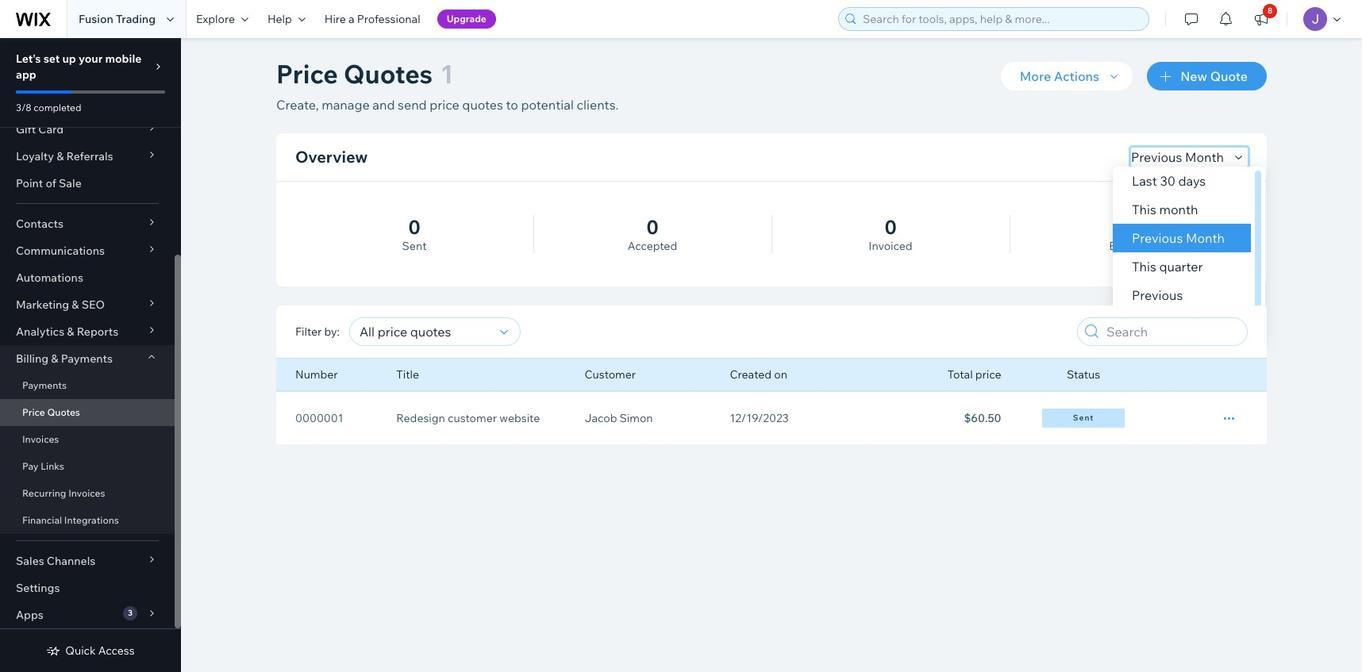 Task type: vqa. For each thing, say whether or not it's contained in the screenshot.
'ORDERS' in the left of the page
no



Task type: locate. For each thing, give the bounding box(es) containing it.
professional
[[357, 12, 420, 26]]

&
[[56, 149, 64, 164], [72, 298, 79, 312], [67, 325, 74, 339], [51, 352, 58, 366]]

help
[[268, 12, 292, 26]]

apps
[[16, 608, 43, 622]]

quote
[[1210, 68, 1248, 84]]

0 vertical spatial invoices
[[22, 433, 59, 445]]

upgrade button
[[437, 10, 496, 29]]

1 vertical spatial month
[[1186, 230, 1225, 246]]

automations
[[16, 271, 83, 285]]

recurring
[[22, 487, 66, 499]]

& inside dropdown button
[[56, 149, 64, 164]]

price down billing
[[22, 406, 45, 418]]

quarter up this year
[[1132, 306, 1176, 322]]

0 for 0 invoiced
[[885, 215, 897, 239]]

more actions
[[1020, 68, 1100, 84]]

sales channels button
[[0, 548, 175, 575]]

marketing
[[16, 298, 69, 312]]

0 vertical spatial sent
[[402, 239, 427, 253]]

automations link
[[0, 264, 175, 291]]

reports
[[77, 325, 118, 339]]

invoices down pay links link
[[68, 487, 105, 499]]

pay links
[[22, 460, 64, 472]]

created
[[730, 368, 772, 382]]

let's
[[16, 52, 41, 66]]

1 horizontal spatial price
[[975, 368, 1001, 382]]

2 vertical spatial previous
[[1132, 287, 1183, 303]]

1 vertical spatial payments
[[22, 379, 67, 391]]

1 horizontal spatial sent
[[1073, 413, 1094, 423]]

0 inside 0 accepted
[[646, 215, 659, 239]]

invoices
[[22, 433, 59, 445], [68, 487, 105, 499]]

list box
[[1113, 167, 1265, 357]]

quotes for price quotes
[[47, 406, 80, 418]]

more
[[1020, 68, 1051, 84]]

invoices up pay links
[[22, 433, 59, 445]]

recurring invoices
[[22, 487, 105, 499]]

pay
[[22, 460, 38, 472]]

0 inside 0 sent
[[408, 215, 420, 239]]

0 horizontal spatial price
[[22, 406, 45, 418]]

payments down "analytics & reports" popup button
[[61, 352, 113, 366]]

financial
[[22, 514, 62, 526]]

payments up price quotes
[[22, 379, 67, 391]]

previous inside option
[[1132, 230, 1183, 246]]

previous month inside button
[[1131, 149, 1224, 165]]

0 vertical spatial previous
[[1131, 149, 1182, 165]]

0 vertical spatial price
[[276, 58, 338, 90]]

2 this from the top
[[1132, 259, 1157, 275]]

0 vertical spatial quarter
[[1159, 259, 1203, 275]]

recurring invoices link
[[0, 480, 175, 507]]

1 vertical spatial quotes
[[47, 406, 80, 418]]

& for loyalty
[[56, 149, 64, 164]]

hire a professional
[[325, 12, 420, 26]]

Search field
[[1102, 318, 1242, 345]]

1 vertical spatial this
[[1132, 259, 1157, 275]]

4 0 from the left
[[1123, 215, 1135, 239]]

point of sale
[[16, 176, 82, 191]]

price inside 'sidebar' element
[[22, 406, 45, 418]]

completed
[[34, 102, 81, 114]]

price for price quotes
[[22, 406, 45, 418]]

up
[[62, 52, 76, 66]]

month up days
[[1185, 149, 1224, 165]]

1 vertical spatial invoices
[[68, 487, 105, 499]]

1
[[441, 58, 453, 90]]

& for analytics
[[67, 325, 74, 339]]

quotes for price quotes 1 create, manage and send price quotes to potential clients.
[[344, 58, 433, 90]]

communications
[[16, 244, 105, 258]]

let's set up your mobile app
[[16, 52, 142, 82]]

price for price quotes 1 create, manage and send price quotes to potential clients.
[[276, 58, 338, 90]]

previous down the this month
[[1132, 230, 1183, 246]]

overview
[[295, 147, 368, 167]]

price down 1
[[430, 97, 459, 113]]

3 0 from the left
[[885, 215, 897, 239]]

on
[[774, 368, 787, 382]]

0 for 0 accepted
[[646, 215, 659, 239]]

referrals
[[66, 149, 113, 164]]

quarter inside previous quarter
[[1132, 306, 1176, 322]]

0 vertical spatial this
[[1132, 202, 1157, 218]]

this month
[[1132, 202, 1198, 218]]

new quote button
[[1147, 62, 1267, 90]]

month
[[1159, 202, 1198, 218]]

3 this from the top
[[1132, 335, 1157, 351]]

quotes down payments link
[[47, 406, 80, 418]]

previous month for previous month option
[[1132, 230, 1225, 246]]

3
[[128, 608, 133, 618]]

1 horizontal spatial quotes
[[344, 58, 433, 90]]

30
[[1160, 173, 1176, 189]]

previous inside button
[[1131, 149, 1182, 165]]

point of sale link
[[0, 170, 175, 197]]

0
[[408, 215, 420, 239], [646, 215, 659, 239], [885, 215, 897, 239], [1123, 215, 1135, 239]]

price inside price quotes 1 create, manage and send price quotes to potential clients.
[[430, 97, 459, 113]]

previous month up last 30 days
[[1131, 149, 1224, 165]]

redesign customer website
[[396, 411, 540, 426]]

0 horizontal spatial invoices
[[22, 433, 59, 445]]

quick access
[[65, 644, 135, 658]]

& right loyalty
[[56, 149, 64, 164]]

1 vertical spatial quarter
[[1132, 306, 1176, 322]]

channels
[[47, 554, 96, 568]]

0 vertical spatial month
[[1185, 149, 1224, 165]]

previous quarter
[[1132, 287, 1183, 322]]

0 horizontal spatial sent
[[402, 239, 427, 253]]

month inside option
[[1186, 230, 1225, 246]]

2 vertical spatial this
[[1132, 335, 1157, 351]]

previous up the 30
[[1131, 149, 1182, 165]]

previous down this quarter
[[1132, 287, 1183, 303]]

quotes inside price quotes 1 create, manage and send price quotes to potential clients.
[[344, 58, 433, 90]]

2 0 from the left
[[646, 215, 659, 239]]

invoices link
[[0, 426, 175, 453]]

0 inside 0 invoiced
[[885, 215, 897, 239]]

& right billing
[[51, 352, 58, 366]]

0 vertical spatial price
[[430, 97, 459, 113]]

title
[[396, 368, 419, 382]]

month for previous month option
[[1186, 230, 1225, 246]]

trading
[[116, 12, 156, 26]]

number
[[295, 368, 338, 382]]

quotes up the "and"
[[344, 58, 433, 90]]

& inside "popup button"
[[72, 298, 79, 312]]

1 vertical spatial previous month
[[1132, 230, 1225, 246]]

0 vertical spatial payments
[[61, 352, 113, 366]]

0 horizontal spatial price
[[430, 97, 459, 113]]

1 0 from the left
[[408, 215, 420, 239]]

fusion trading
[[79, 12, 156, 26]]

price up create,
[[276, 58, 338, 90]]

None field
[[355, 318, 495, 345]]

jacob
[[585, 411, 617, 426]]

last
[[1132, 173, 1157, 189]]

month down month
[[1186, 230, 1225, 246]]

& left seo
[[72, 298, 79, 312]]

this down last
[[1132, 202, 1157, 218]]

set
[[43, 52, 60, 66]]

this left year
[[1132, 335, 1157, 351]]

sidebar element
[[0, 0, 181, 672]]

& left reports
[[67, 325, 74, 339]]

previous month for previous month button
[[1131, 149, 1224, 165]]

previous month down month
[[1132, 230, 1225, 246]]

price right total
[[975, 368, 1001, 382]]

this down expired
[[1132, 259, 1157, 275]]

access
[[98, 644, 135, 658]]

1 vertical spatial previous
[[1132, 230, 1183, 246]]

month inside button
[[1185, 149, 1224, 165]]

0 vertical spatial previous month
[[1131, 149, 1224, 165]]

previous month inside option
[[1132, 230, 1225, 246]]

12/19/2023
[[730, 411, 789, 426]]

quarter down previous month option
[[1159, 259, 1203, 275]]

price inside price quotes 1 create, manage and send price quotes to potential clients.
[[276, 58, 338, 90]]

this quarter
[[1132, 259, 1203, 275]]

1 this from the top
[[1132, 202, 1157, 218]]

1 vertical spatial price
[[22, 406, 45, 418]]

month
[[1185, 149, 1224, 165], [1186, 230, 1225, 246]]

filter by:
[[295, 325, 340, 339]]

quotes inside 'sidebar' element
[[47, 406, 80, 418]]

status
[[1067, 368, 1100, 382]]

1 horizontal spatial price
[[276, 58, 338, 90]]

0 inside 0 expired
[[1123, 215, 1135, 239]]

0 horizontal spatial quotes
[[47, 406, 80, 418]]

explore
[[196, 12, 235, 26]]

quick access button
[[46, 644, 135, 658]]

0 vertical spatial quotes
[[344, 58, 433, 90]]

8 button
[[1244, 0, 1279, 38]]

this
[[1132, 202, 1157, 218], [1132, 259, 1157, 275], [1132, 335, 1157, 351]]

billing
[[16, 352, 49, 366]]



Task type: describe. For each thing, give the bounding box(es) containing it.
seo
[[82, 298, 105, 312]]

previous month button
[[1131, 148, 1248, 167]]

and
[[373, 97, 395, 113]]

analytics & reports
[[16, 325, 118, 339]]

month for previous month button
[[1185, 149, 1224, 165]]

list box containing last 30 days
[[1113, 167, 1265, 357]]

this for this quarter
[[1132, 259, 1157, 275]]

your
[[79, 52, 103, 66]]

potential
[[521, 97, 574, 113]]

this year
[[1132, 335, 1185, 351]]

pay links link
[[0, 453, 175, 480]]

redesign
[[396, 411, 445, 426]]

customer
[[585, 368, 636, 382]]

expired
[[1109, 239, 1148, 253]]

3/8
[[16, 102, 31, 114]]

sales
[[16, 554, 44, 568]]

previous for previous month button
[[1131, 149, 1182, 165]]

hire
[[325, 12, 346, 26]]

help button
[[258, 0, 315, 38]]

actions
[[1054, 68, 1100, 84]]

by:
[[324, 325, 340, 339]]

0000001
[[295, 411, 343, 426]]

payments inside popup button
[[61, 352, 113, 366]]

$60.50
[[964, 411, 1001, 426]]

payments link
[[0, 372, 175, 399]]

this for this month
[[1132, 202, 1157, 218]]

create,
[[276, 97, 319, 113]]

jacob simon
[[585, 411, 653, 426]]

3/8 completed
[[16, 102, 81, 114]]

marketing & seo button
[[0, 291, 175, 318]]

settings
[[16, 581, 60, 595]]

upgrade
[[447, 13, 487, 25]]

financial integrations
[[22, 514, 119, 526]]

card
[[38, 122, 64, 137]]

0 for 0 sent
[[408, 215, 420, 239]]

sales channels
[[16, 554, 96, 568]]

& for billing
[[51, 352, 58, 366]]

loyalty
[[16, 149, 54, 164]]

send
[[398, 97, 427, 113]]

& for marketing
[[72, 298, 79, 312]]

sale
[[59, 176, 82, 191]]

links
[[41, 460, 64, 472]]

contacts
[[16, 217, 63, 231]]

customer
[[448, 411, 497, 426]]

invoiced
[[869, 239, 913, 253]]

analytics & reports button
[[0, 318, 175, 345]]

previous for previous month option
[[1132, 230, 1183, 246]]

communications button
[[0, 237, 175, 264]]

filter
[[295, 325, 322, 339]]

1 horizontal spatial invoices
[[68, 487, 105, 499]]

0 for 0 expired
[[1123, 215, 1135, 239]]

1 vertical spatial sent
[[1073, 413, 1094, 423]]

Search for tools, apps, help & more... field
[[858, 8, 1144, 30]]

more actions button
[[1001, 62, 1133, 90]]

accepted
[[628, 239, 677, 253]]

website
[[499, 411, 540, 426]]

integrations
[[64, 514, 119, 526]]

mobile
[[105, 52, 142, 66]]

quarter for this quarter
[[1159, 259, 1203, 275]]

quick
[[65, 644, 96, 658]]

0 sent
[[402, 215, 427, 253]]

loyalty & referrals
[[16, 149, 113, 164]]

of
[[46, 176, 56, 191]]

gift card
[[16, 122, 64, 137]]

this for this year
[[1132, 335, 1157, 351]]

created on
[[730, 368, 787, 382]]

total price
[[948, 368, 1001, 382]]

analytics
[[16, 325, 64, 339]]

quotes
[[462, 97, 503, 113]]

quarter for previous quarter
[[1132, 306, 1176, 322]]

app
[[16, 67, 36, 82]]

financial integrations link
[[0, 507, 175, 534]]

last 30 days
[[1132, 173, 1206, 189]]

simon
[[620, 411, 653, 426]]

contacts button
[[0, 210, 175, 237]]

8
[[1268, 6, 1273, 16]]

billing & payments button
[[0, 345, 175, 372]]

0 accepted
[[628, 215, 677, 253]]

1 vertical spatial price
[[975, 368, 1001, 382]]

point
[[16, 176, 43, 191]]

price quotes link
[[0, 399, 175, 426]]

previous month option
[[1113, 224, 1251, 252]]



